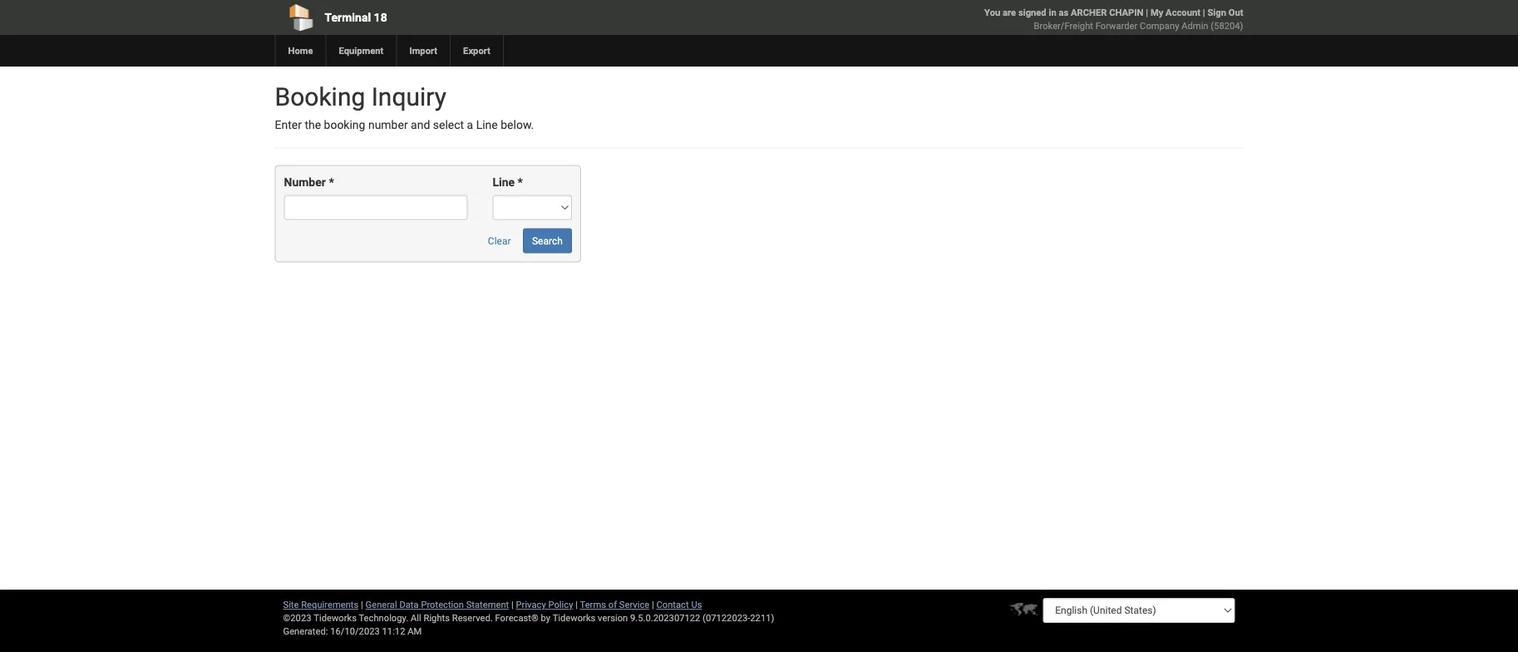Task type: describe. For each thing, give the bounding box(es) containing it.
booking
[[324, 118, 365, 132]]

equipment link
[[326, 35, 396, 67]]

| up tideworks
[[576, 599, 578, 610]]

requirements
[[301, 599, 359, 610]]

version
[[598, 613, 628, 623]]

technology.
[[359, 613, 409, 623]]

by
[[541, 613, 551, 623]]

home link
[[275, 35, 326, 67]]

general
[[366, 599, 397, 610]]

reserved.
[[452, 613, 493, 623]]

you
[[985, 7, 1001, 18]]

18
[[374, 10, 387, 24]]

export
[[463, 45, 491, 56]]

booking inquiry enter the booking number and select a line below.
[[275, 82, 534, 132]]

statement
[[466, 599, 509, 610]]

11:12
[[382, 626, 405, 637]]

9.5.0.202307122
[[630, 613, 701, 623]]

clear button
[[479, 228, 520, 253]]

a
[[467, 118, 473, 132]]

line inside booking inquiry enter the booking number and select a line below.
[[476, 118, 498, 132]]

| left sign
[[1203, 7, 1206, 18]]

(07122023-
[[703, 613, 750, 623]]

terminal
[[325, 10, 371, 24]]

number *
[[284, 175, 334, 189]]

in
[[1049, 7, 1057, 18]]

of
[[609, 599, 617, 610]]

the
[[305, 118, 321, 132]]

chapin
[[1110, 7, 1144, 18]]

number
[[284, 175, 326, 189]]

as
[[1059, 7, 1069, 18]]

all
[[411, 613, 421, 623]]

you are signed in as archer chapin | my account | sign out broker/freight forwarder company admin (58204)
[[985, 7, 1244, 31]]

* for line *
[[518, 175, 523, 189]]

| left my
[[1146, 7, 1149, 18]]

privacy
[[516, 599, 546, 610]]

| left general
[[361, 599, 363, 610]]

are
[[1003, 7, 1016, 18]]

site requirements | general data protection statement | privacy policy | terms of service | contact us ©2023 tideworks technology. all rights reserved. forecast® by tideworks version 9.5.0.202307122 (07122023-2211) generated: 16/10/2023 11:12 am
[[283, 599, 775, 637]]

tideworks
[[553, 613, 596, 623]]

admin
[[1182, 20, 1209, 31]]

site
[[283, 599, 299, 610]]

us
[[691, 599, 702, 610]]

import
[[410, 45, 438, 56]]

my account link
[[1151, 7, 1201, 18]]

my
[[1151, 7, 1164, 18]]

booking
[[275, 82, 365, 111]]

clear
[[488, 235, 511, 247]]

equipment
[[339, 45, 384, 56]]

company
[[1140, 20, 1180, 31]]

service
[[619, 599, 650, 610]]

and
[[411, 118, 430, 132]]

©2023 tideworks
[[283, 613, 357, 623]]



Task type: locate. For each thing, give the bounding box(es) containing it.
* right number
[[329, 175, 334, 189]]

(58204)
[[1211, 20, 1244, 31]]

line up clear in the left top of the page
[[493, 175, 515, 189]]

2211)
[[750, 613, 775, 623]]

terminal 18
[[325, 10, 387, 24]]

line
[[476, 118, 498, 132], [493, 175, 515, 189]]

line right a
[[476, 118, 498, 132]]

number
[[368, 118, 408, 132]]

| up 9.5.0.202307122
[[652, 599, 654, 610]]

* down below.
[[518, 175, 523, 189]]

protection
[[421, 599, 464, 610]]

select
[[433, 118, 464, 132]]

sign out link
[[1208, 7, 1244, 18]]

account
[[1166, 7, 1201, 18]]

1 horizontal spatial *
[[518, 175, 523, 189]]

import link
[[396, 35, 450, 67]]

search button
[[523, 228, 572, 253]]

forecast®
[[495, 613, 539, 623]]

privacy policy link
[[516, 599, 573, 610]]

am
[[408, 626, 422, 637]]

policy
[[548, 599, 573, 610]]

data
[[400, 599, 419, 610]]

terms
[[580, 599, 606, 610]]

2 * from the left
[[518, 175, 523, 189]]

line *
[[493, 175, 523, 189]]

signed
[[1019, 7, 1047, 18]]

archer
[[1071, 7, 1107, 18]]

terminal 18 link
[[275, 0, 664, 35]]

generated:
[[283, 626, 328, 637]]

inquiry
[[372, 82, 447, 111]]

1 * from the left
[[329, 175, 334, 189]]

0 horizontal spatial *
[[329, 175, 334, 189]]

0 vertical spatial line
[[476, 118, 498, 132]]

out
[[1229, 7, 1244, 18]]

sign
[[1208, 7, 1227, 18]]

forwarder
[[1096, 20, 1138, 31]]

home
[[288, 45, 313, 56]]

export link
[[450, 35, 503, 67]]

1 vertical spatial line
[[493, 175, 515, 189]]

contact
[[657, 599, 689, 610]]

site requirements link
[[283, 599, 359, 610]]

broker/freight
[[1034, 20, 1094, 31]]

*
[[329, 175, 334, 189], [518, 175, 523, 189]]

| up forecast®
[[512, 599, 514, 610]]

* for number *
[[329, 175, 334, 189]]

below.
[[501, 118, 534, 132]]

rights
[[424, 613, 450, 623]]

16/10/2023
[[330, 626, 380, 637]]

terms of service link
[[580, 599, 650, 610]]

contact us link
[[657, 599, 702, 610]]

general data protection statement link
[[366, 599, 509, 610]]

|
[[1146, 7, 1149, 18], [1203, 7, 1206, 18], [361, 599, 363, 610], [512, 599, 514, 610], [576, 599, 578, 610], [652, 599, 654, 610]]

Number * text field
[[284, 195, 468, 220]]

enter
[[275, 118, 302, 132]]

search
[[532, 235, 563, 247]]



Task type: vqa. For each thing, say whether or not it's contained in the screenshot.
Account on the right top of page
yes



